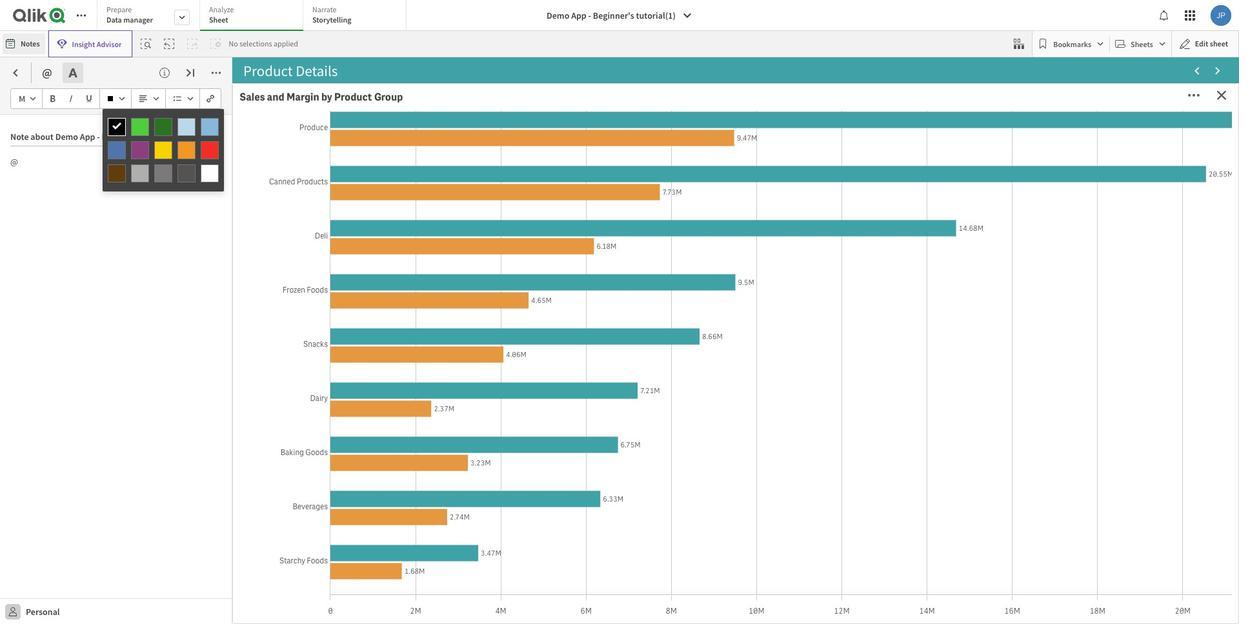 Task type: describe. For each thing, give the bounding box(es) containing it.
average
[[913, 141, 950, 154]]

that down charts
[[491, 214, 516, 233]]

tab list containing prepare
[[97, 0, 411, 32]]

data
[[107, 15, 122, 25]]

app
[[571, 10, 587, 21]]

from
[[305, 308, 335, 327]]

beginner's
[[593, 10, 635, 21]]

explore inside the now that you see how qlik sense connects all of your data, go ahead and explore this sheet by making selections in the filters above. clicking in charts is another way to make selections so give that a try too!
[[367, 174, 413, 193]]

rest
[[248, 274, 273, 292]]

narrate
[[312, 5, 337, 14]]

per
[[980, 141, 995, 154]]

@ inside note body text field
[[10, 156, 18, 168]]

right.
[[295, 328, 328, 347]]

notes
[[21, 39, 40, 48]]

analyze sheet
[[209, 5, 234, 25]]

specific
[[414, 328, 462, 347]]

the
[[918, 601, 932, 612]]

bold image
[[49, 95, 57, 103]]

demo app - beginner's tutorial(1) button
[[539, 5, 701, 26]]

edit
[[1196, 39, 1209, 48]]

negative
[[998, 601, 1030, 612]]

sales and margin by product group
[[240, 90, 403, 104]]

icons
[[534, 308, 568, 327]]

prepare data manager
[[107, 5, 153, 25]]

average sales per invoice by product group
[[913, 141, 1116, 154]]

right
[[414, 350, 443, 369]]

quarter element
[[410, 93, 440, 104]]

your inside the now that you see how qlik sense connects all of your data, go ahead and explore this sheet by making selections in the filters above. clicking in charts is another way to make selections so give that a try too!
[[548, 154, 576, 173]]

step back image
[[164, 39, 175, 49]]

no
[[229, 39, 238, 48]]

edit sheet
[[1196, 39, 1229, 48]]

region
[[1074, 93, 1100, 104]]

filters
[[351, 194, 386, 213]]

this inside product treemap * the data set contains negative or zero values that cannot be shown in this chart. application
[[1174, 601, 1188, 612]]

a inside the now that you see how qlik sense connects all of your data, go ahead and explore this sheet by making selections in the filters above. clicking in charts is another way to make selections so give that a try too!
[[519, 214, 526, 233]]

product treemap
[[913, 364, 993, 377]]

bookmarks
[[1054, 39, 1092, 49]]

0 vertical spatial and
[[267, 90, 285, 104]]

treemap
[[952, 364, 993, 377]]

selecting inside icon in the top right and selecting the sheet that you want to explore.
[[472, 350, 528, 369]]

details image
[[154, 63, 180, 83]]

icon
[[323, 350, 350, 369]]

by inside application
[[1034, 141, 1045, 154]]

how
[[357, 154, 385, 173]]

manager
[[123, 15, 153, 25]]

notes button
[[3, 34, 45, 54]]

set
[[952, 601, 963, 612]]

data,
[[248, 174, 279, 193]]

ahead
[[300, 174, 338, 193]]

interacting
[[449, 254, 520, 273]]

* the data set contains negative or zero values that cannot be shown in this chart.
[[913, 601, 1211, 612]]

using
[[428, 308, 462, 327]]

now that you see how qlik sense connects all of your data, go ahead and explore this sheet by making selections in the filters above. clicking in charts is another way to make selections so give that a try too!
[[248, 154, 576, 233]]

you inside icon in the top right and selecting the sheet that you want to explore.
[[276, 370, 298, 389]]

product inside application
[[1047, 141, 1085, 154]]

of inside continue to explore this app by interacting with the rest of the sheets
[[276, 274, 290, 292]]

quarter
[[410, 93, 440, 104]]

continue
[[248, 254, 307, 273]]

icon in the top right and selecting the sheet that you want to explore.
[[248, 350, 589, 389]]

top inside icon in the top right and selecting the sheet that you want to explore.
[[390, 350, 411, 369]]

connects
[[456, 154, 513, 173]]

icon.
[[356, 393, 386, 412]]

app
[[405, 254, 428, 273]]

chart.
[[1189, 601, 1211, 612]]

clicking
[[433, 194, 483, 213]]

selecting inside in the top right. navigate to a specific sheet by selecting the
[[519, 328, 576, 347]]

no selections applied
[[229, 39, 298, 48]]

average sales per invoice by product group application
[[905, 134, 1234, 352]]

try
[[529, 214, 546, 233]]

in the top right. navigate to a specific sheet by selecting the
[[248, 308, 599, 347]]

by inside in the top right. navigate to a specific sheet by selecting the
[[502, 328, 517, 347]]

by inside the now that you see how qlik sense connects all of your data, go ahead and explore this sheet by making selections in the filters above. clicking in charts is another way to make selections so give that a try too!
[[479, 174, 494, 193]]

cannot
[[1101, 601, 1127, 612]]

to inside in the top right. navigate to a specific sheet by selecting the
[[388, 328, 401, 347]]

making
[[496, 174, 542, 193]]

Note Body text field
[[10, 147, 221, 509]]

storytelling
[[312, 15, 352, 25]]

toggle formatting element
[[62, 63, 88, 83]]

see
[[333, 154, 355, 173]]

sheet inside the now that you see how qlik sense connects all of your data, go ahead and explore this sheet by making selections in the filters above. clicking in charts is another way to make selections so give that a try too!
[[442, 174, 476, 193]]

-
[[589, 10, 591, 21]]

sheet right from
[[337, 308, 372, 327]]

want
[[301, 370, 332, 389]]

week element
[[742, 93, 763, 104]]

toggle formatting image
[[68, 68, 78, 78]]

or
[[1032, 601, 1039, 612]]

this inside continue to explore this app by interacting with the rest of the sheets
[[377, 254, 402, 273]]

@ inside button
[[42, 65, 52, 80]]

bookmarks button
[[1036, 34, 1107, 54]]

in inside application
[[1166, 601, 1172, 612]]

narrate storytelling
[[312, 5, 352, 25]]

year element
[[244, 93, 261, 104]]

and inside the now that you see how qlik sense connects all of your data, go ahead and explore this sheet by making selections in the filters above. clicking in charts is another way to make selections so give that a try too!
[[341, 174, 364, 193]]

navigate inside in the top right. navigate to a specific sheet by selecting the
[[331, 328, 385, 347]]

of inside the now that you see how qlik sense connects all of your data, go ahead and explore this sheet by making selections in the filters above. clicking in charts is another way to make selections so give that a try too!
[[533, 154, 545, 173]]

0 horizontal spatial group
[[374, 90, 403, 104]]

and inside icon in the top right and selecting the sheet that you want to explore.
[[446, 350, 469, 369]]

sheets button
[[1113, 34, 1169, 54]]

clear your selections by selecting the
[[248, 370, 549, 412]]



Task type: vqa. For each thing, say whether or not it's contained in the screenshot.
Combo chart chart
no



Task type: locate. For each thing, give the bounding box(es) containing it.
demo app - beginner's tutorial(1)
[[547, 10, 676, 21]]

1 vertical spatial explore
[[327, 254, 374, 273]]

1 horizontal spatial this
[[415, 174, 439, 193]]

0 vertical spatial explore
[[367, 174, 413, 193]]

applied
[[274, 39, 298, 48]]

by inside clear your selections by selecting the
[[535, 370, 549, 389]]

expand image
[[185, 68, 196, 78]]

top left right.
[[271, 328, 292, 347]]

by inside continue to explore this app by interacting with the rest of the sheets
[[431, 254, 446, 273]]

1 vertical spatial sales
[[952, 141, 978, 154]]

1 horizontal spatial top
[[390, 350, 411, 369]]

to inside continue to explore this app by interacting with the rest of the sheets
[[310, 254, 324, 273]]

sheet right edit
[[1210, 39, 1229, 48]]

0 vertical spatial this
[[415, 174, 439, 193]]

navigate down rest on the left
[[248, 308, 303, 327]]

sheet inside icon in the top right and selecting the sheet that you want to explore.
[[554, 350, 589, 369]]

to
[[327, 214, 340, 233], [310, 254, 324, 273], [375, 308, 388, 327], [388, 328, 401, 347], [335, 370, 348, 389]]

way
[[299, 214, 324, 233]]

1 vertical spatial navigate
[[331, 328, 385, 347]]

invoice
[[997, 141, 1032, 154]]

2 vertical spatial and
[[446, 350, 469, 369]]

in right icon
[[352, 350, 364, 369]]

to up sheets
[[310, 254, 324, 273]]

0 vertical spatial sales
[[240, 90, 265, 104]]

this inside the now that you see how qlik sense connects all of your data, go ahead and explore this sheet by making selections in the filters above. clicking in charts is another way to make selections so give that a try too!
[[415, 174, 439, 193]]

of
[[533, 154, 545, 173], [276, 274, 290, 292]]

prepare
[[107, 5, 132, 14]]

top
[[271, 328, 292, 347], [390, 350, 411, 369]]

to right way
[[327, 214, 340, 233]]

selecting inside clear your selections by selecting the
[[248, 393, 304, 412]]

the inside clear your selections by selecting the
[[307, 393, 327, 412]]

year
[[244, 93, 261, 104]]

0 horizontal spatial and
[[267, 90, 285, 104]]

that inside application
[[1084, 601, 1099, 612]]

another
[[248, 214, 296, 233]]

0 vertical spatial product
[[335, 90, 372, 104]]

of down continue
[[276, 274, 290, 292]]

1 vertical spatial this
[[377, 254, 402, 273]]

2 vertical spatial this
[[1174, 601, 1188, 612]]

in up give
[[486, 194, 497, 213]]

1 vertical spatial you
[[276, 370, 298, 389]]

to down continue to explore this app by interacting with the rest of the sheets
[[375, 308, 388, 327]]

charts
[[500, 194, 540, 213]]

@
[[42, 65, 52, 80], [10, 156, 18, 168]]

sheet down icons
[[554, 350, 589, 369]]

explore inside continue to explore this app by interacting with the rest of the sheets
[[327, 254, 374, 273]]

in inside icon in the top right and selecting the sheet that you want to explore.
[[352, 350, 364, 369]]

personal
[[26, 607, 60, 618]]

2 vertical spatial selecting
[[248, 393, 304, 412]]

continue to explore this app by interacting with the rest of the sheets
[[248, 254, 577, 292]]

0 vertical spatial your
[[548, 154, 576, 173]]

1 vertical spatial @
[[10, 156, 18, 168]]

give
[[462, 214, 488, 233]]

0 horizontal spatial top
[[271, 328, 292, 347]]

.
[[360, 274, 363, 292]]

product right margin
[[335, 90, 372, 104]]

explore up .
[[327, 254, 374, 273]]

to inside icon in the top right and selecting the sheet that you want to explore.
[[335, 370, 348, 389]]

0 vertical spatial navigate
[[248, 308, 303, 327]]

1 vertical spatial group
[[1087, 141, 1116, 154]]

your inside clear your selections by selecting the
[[438, 370, 466, 389]]

sense
[[415, 154, 453, 173]]

1 vertical spatial your
[[438, 370, 466, 389]]

1 horizontal spatial and
[[341, 174, 364, 193]]

2 horizontal spatial this
[[1174, 601, 1188, 612]]

0 horizontal spatial navigate
[[248, 308, 303, 327]]

to inside the now that you see how qlik sense connects all of your data, go ahead and explore this sheet by making selections in the filters above. clicking in charts is another way to make selections so give that a try too!
[[327, 214, 340, 233]]

0 horizontal spatial of
[[276, 274, 290, 292]]

1 horizontal spatial a
[[519, 214, 526, 233]]

group left quarter element
[[374, 90, 403, 104]]

product inside application
[[913, 364, 950, 377]]

now
[[248, 154, 277, 173]]

selections inside clear your selections by selecting the
[[469, 370, 532, 389]]

italic image
[[67, 95, 75, 103]]

0 horizontal spatial your
[[438, 370, 466, 389]]

0 vertical spatial top
[[271, 328, 292, 347]]

and right right
[[446, 350, 469, 369]]

a
[[519, 214, 526, 233], [404, 328, 411, 347]]

sheets
[[1131, 39, 1154, 49]]

0 vertical spatial @
[[42, 65, 52, 80]]

previous sheet: experience the power of qlik sense image
[[1193, 66, 1203, 76]]

next sheet: customer details image
[[1213, 66, 1224, 76]]

sales left per
[[952, 141, 978, 154]]

so
[[445, 214, 459, 233]]

selections tool image
[[1015, 39, 1025, 49]]

your down right
[[438, 370, 466, 389]]

1 horizontal spatial @
[[42, 65, 52, 80]]

1 horizontal spatial your
[[548, 154, 576, 173]]

you
[[308, 154, 330, 173], [276, 370, 298, 389]]

the
[[328, 194, 348, 213], [555, 254, 577, 273], [293, 274, 315, 292], [465, 308, 485, 327], [248, 328, 268, 347], [578, 328, 599, 347], [367, 350, 387, 369], [531, 350, 551, 369], [307, 393, 327, 412]]

*
[[913, 601, 916, 612]]

with
[[523, 254, 552, 273]]

menu item
[[108, 114, 131, 138], [131, 114, 154, 138], [154, 114, 178, 138], [178, 114, 201, 138], [201, 114, 224, 138], [108, 138, 131, 161], [131, 138, 154, 161], [154, 138, 178, 161], [178, 138, 201, 161], [201, 138, 224, 161], [108, 161, 131, 184], [131, 161, 154, 184], [154, 161, 178, 184], [178, 161, 201, 184], [201, 161, 224, 184]]

1 horizontal spatial product
[[913, 364, 950, 377]]

sales left margin
[[240, 90, 265, 104]]

of right 'all'
[[533, 154, 545, 173]]

0 horizontal spatial you
[[276, 370, 298, 389]]

zero
[[1041, 601, 1056, 612]]

the inside the now that you see how qlik sense connects all of your data, go ahead and explore this sheet by making selections in the filters above. clicking in charts is another way to make selections so give that a try too!
[[328, 194, 348, 213]]

in down the ahead
[[314, 194, 325, 213]]

is
[[542, 194, 553, 213]]

2 horizontal spatial and
[[446, 350, 469, 369]]

that
[[280, 154, 305, 173], [491, 214, 516, 233], [248, 370, 273, 389], [1084, 601, 1099, 612]]

1 horizontal spatial group
[[1087, 141, 1116, 154]]

in right icons
[[570, 308, 582, 327]]

1 vertical spatial product
[[1047, 141, 1085, 154]]

qlik
[[387, 154, 412, 173]]

in right shown
[[1166, 601, 1172, 612]]

a left specific
[[404, 328, 411, 347]]

0 vertical spatial of
[[533, 154, 545, 173]]

underline image
[[85, 95, 93, 103]]

top inside in the top right. navigate to a specific sheet by selecting the
[[271, 328, 292, 347]]

1 vertical spatial a
[[404, 328, 411, 347]]

that right values at the bottom right of the page
[[1084, 601, 1099, 612]]

your right 'all'
[[548, 154, 576, 173]]

edit sheet button
[[1172, 30, 1240, 57]]

sheet up specific
[[390, 308, 425, 327]]

sales inside application
[[952, 141, 978, 154]]

that left 'want'
[[248, 370, 273, 389]]

1 horizontal spatial navigate
[[331, 328, 385, 347]]

0 vertical spatial a
[[519, 214, 526, 233]]

1 horizontal spatial sales
[[952, 141, 978, 154]]

by
[[321, 90, 332, 104], [1034, 141, 1045, 154], [479, 174, 494, 193], [431, 254, 446, 273], [502, 328, 517, 347], [535, 370, 549, 389]]

a left try
[[519, 214, 526, 233]]

sheet
[[209, 15, 228, 25]]

1 vertical spatial top
[[390, 350, 411, 369]]

to down navigate from sheet to sheet using the
[[388, 328, 401, 347]]

contains
[[965, 601, 997, 612]]

sheet inside in the top right. navigate to a specific sheet by selecting the
[[465, 328, 499, 347]]

analyze
[[209, 5, 234, 14]]

you up the ahead
[[308, 154, 330, 173]]

product treemap * the data set contains negative or zero values that cannot be shown in this chart. application
[[905, 357, 1240, 619]]

sheet up clicking
[[442, 174, 476, 193]]

and down the see
[[341, 174, 364, 193]]

above.
[[389, 194, 430, 213]]

you inside the now that you see how qlik sense connects all of your data, go ahead and explore this sheet by making selections in the filters above. clicking in charts is another way to make selections so give that a try too!
[[308, 154, 330, 173]]

1 vertical spatial of
[[276, 274, 290, 292]]

0 vertical spatial you
[[308, 154, 330, 173]]

selections
[[240, 39, 272, 48], [248, 194, 311, 213], [379, 214, 442, 233], [469, 370, 532, 389]]

0 vertical spatial group
[[374, 90, 403, 104]]

in
[[314, 194, 325, 213], [486, 194, 497, 213], [570, 308, 582, 327], [352, 350, 364, 369], [1166, 601, 1172, 612]]

navigate
[[248, 308, 303, 327], [331, 328, 385, 347]]

0 horizontal spatial product
[[335, 90, 372, 104]]

that up go
[[280, 154, 305, 173]]

product
[[335, 90, 372, 104], [1047, 141, 1085, 154], [913, 364, 950, 377]]

region element
[[1074, 93, 1100, 104]]

sheet right specific
[[465, 328, 499, 347]]

be
[[1128, 601, 1137, 612]]

group down region element
[[1087, 141, 1116, 154]]

and right year
[[267, 90, 285, 104]]

all
[[516, 154, 530, 173]]

group inside application
[[1087, 141, 1116, 154]]

to down icon
[[335, 370, 348, 389]]

shown
[[1139, 601, 1164, 612]]

this left chart.
[[1174, 601, 1188, 612]]

clear
[[403, 370, 435, 389]]

sales
[[240, 90, 265, 104], [952, 141, 978, 154]]

tutorial(1)
[[636, 10, 676, 21]]

week
[[742, 93, 763, 104]]

navigate down navigate from sheet to sheet using the
[[331, 328, 385, 347]]

make
[[343, 214, 376, 233]]

explore
[[367, 174, 413, 193], [327, 254, 374, 273]]

and
[[267, 90, 285, 104], [341, 174, 364, 193], [446, 350, 469, 369]]

margin
[[287, 90, 319, 104]]

1 vertical spatial and
[[341, 174, 364, 193]]

too!
[[549, 214, 574, 233]]

group
[[374, 90, 403, 104], [1087, 141, 1116, 154]]

this down sense
[[415, 174, 439, 193]]

application
[[0, 0, 1240, 625], [238, 134, 608, 619]]

1 horizontal spatial of
[[533, 154, 545, 173]]

explore.
[[351, 370, 400, 389]]

data
[[933, 601, 950, 612]]

month element
[[576, 93, 601, 104]]

this left app
[[377, 254, 402, 273]]

manager
[[908, 93, 941, 104]]

Note title text field
[[10, 125, 221, 147]]

sheets
[[317, 274, 360, 292]]

go
[[281, 174, 298, 193]]

0 horizontal spatial sales
[[240, 90, 265, 104]]

0 horizontal spatial a
[[404, 328, 411, 347]]

navigate from sheet to sheet using the
[[248, 308, 488, 327]]

1 horizontal spatial you
[[308, 154, 330, 173]]

product left treemap
[[913, 364, 950, 377]]

sheet
[[1210, 39, 1229, 48], [442, 174, 476, 193], [337, 308, 372, 327], [390, 308, 425, 327], [465, 328, 499, 347], [554, 350, 589, 369]]

0 horizontal spatial @
[[10, 156, 18, 168]]

back image
[[10, 68, 21, 78]]

manager element
[[908, 93, 941, 104]]

explore down qlik
[[367, 174, 413, 193]]

demo
[[547, 10, 570, 21]]

2 horizontal spatial product
[[1047, 141, 1085, 154]]

1 vertical spatial selecting
[[472, 350, 528, 369]]

top up the clear
[[390, 350, 411, 369]]

sheet inside button
[[1210, 39, 1229, 48]]

product right invoice
[[1047, 141, 1085, 154]]

in inside in the top right. navigate to a specific sheet by selecting the
[[570, 308, 582, 327]]

2 vertical spatial product
[[913, 364, 950, 377]]

month
[[576, 93, 601, 104]]

values
[[1058, 601, 1082, 612]]

you left 'want'
[[276, 370, 298, 389]]

tab list
[[97, 0, 411, 32]]

menu
[[108, 112, 224, 187]]

a inside in the top right. navigate to a specific sheet by selecting the
[[404, 328, 411, 347]]

0 horizontal spatial this
[[377, 254, 402, 273]]

that inside icon in the top right and selecting the sheet that you want to explore.
[[248, 370, 273, 389]]

@ button
[[37, 63, 57, 83]]

0 vertical spatial selecting
[[519, 328, 576, 347]]



